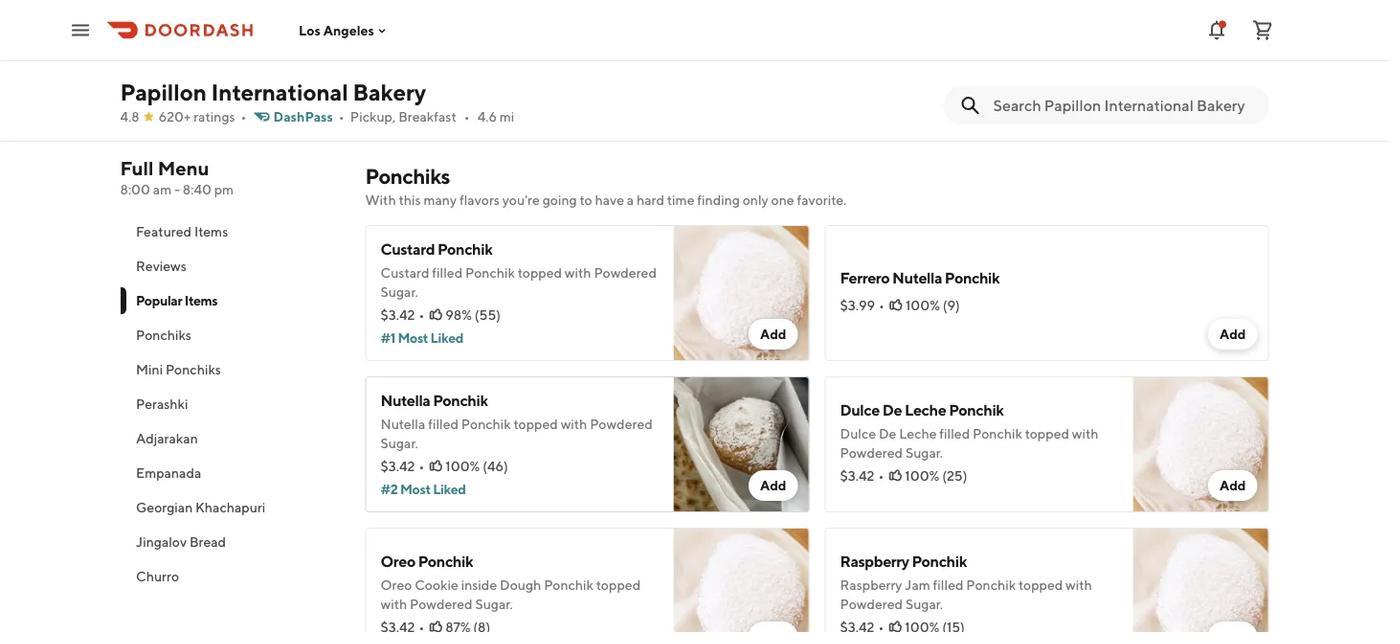 Task type: locate. For each thing, give the bounding box(es) containing it.
ferrero nutella ponchik
[[841, 269, 1000, 287]]

than
[[1125, 56, 1152, 72]]

full menu 8:00 am - 8:40 pm
[[120, 157, 234, 197]]

flavors inside "ponchiks with this many flavors you're going to have a hard time finding only one favorite."
[[460, 192, 500, 208]]

powdered inside custard ponchik custard filled ponchik topped with powdered sugar.
[[594, 265, 657, 281]]

oreo
[[381, 12, 416, 30], [381, 37, 412, 53], [381, 552, 416, 570], [381, 577, 412, 593]]

ponchiks inside "ponchiks with this many flavors you're going to have a hard time finding only one favorite."
[[365, 164, 450, 189]]

$3.42 up pickup,
[[381, 79, 415, 95]]

mini ponchiks
[[136, 362, 221, 377]]

this inside can't decide what flavors to chose from ? don't worry, with this assorted box of mini ponchiks you can try more than one. 77% (18)
[[1198, 37, 1220, 53]]

cookie
[[415, 37, 459, 53], [415, 577, 459, 593]]

-
[[174, 182, 180, 197]]

raspberry left jam
[[841, 577, 903, 593]]

empanada
[[136, 465, 201, 481]]

0 vertical spatial dulce
[[841, 401, 880, 419]]

filled up 100% (46)
[[428, 416, 459, 432]]

620+ ratings •
[[159, 109, 247, 125]]

1 vertical spatial inside
[[461, 577, 497, 593]]

many
[[424, 192, 457, 208]]

filled up 98%
[[432, 265, 463, 281]]

100% for nutella ponchik
[[446, 458, 480, 474]]

nutella up 100% (9)
[[893, 269, 943, 287]]

with inside dulce de leche ponchik dulce de leche filled ponchik topped with powdered sugar.
[[1073, 426, 1099, 442]]

2 dough from the top
[[500, 577, 542, 593]]

international
[[211, 78, 348, 105]]

topped inside nutella ponchik nutella filled ponchik topped with powdered sugar.
[[514, 416, 558, 432]]

1 vertical spatial custard
[[381, 265, 430, 281]]

$3.42 up #1
[[381, 307, 415, 323]]

los angeles
[[299, 22, 374, 38]]

1 oreo from the top
[[381, 12, 416, 30]]

1 vertical spatial to
[[580, 192, 593, 208]]

• right $3.99
[[879, 297, 885, 313]]

filled up (25)
[[940, 426, 971, 442]]

0 horizontal spatial this
[[399, 192, 421, 208]]

1 oreo ponchik image from the top
[[674, 0, 810, 124]]

with
[[1169, 37, 1195, 53], [381, 56, 407, 72], [565, 265, 592, 281], [561, 416, 588, 432], [1073, 426, 1099, 442], [1066, 577, 1093, 593], [381, 596, 407, 612]]

topped inside dulce de leche ponchik dulce de leche filled ponchik topped with powdered sugar.
[[1026, 426, 1070, 442]]

most for nutella
[[400, 481, 431, 497]]

nutella down #1 most liked
[[381, 391, 431, 410]]

this inside "ponchiks with this many flavors you're going to have a hard time finding only one favorite."
[[399, 192, 421, 208]]

0 vertical spatial raspberry
[[841, 552, 910, 570]]

finding
[[698, 192, 740, 208]]

0 items, open order cart image
[[1252, 19, 1275, 42]]

with inside can't decide what flavors to chose from ? don't worry, with this assorted box of mini ponchiks you can try more than one. 77% (18)
[[1169, 37, 1195, 53]]

nutella up #2
[[381, 416, 426, 432]]

can't
[[841, 37, 874, 53]]

georgian khachapuri
[[136, 500, 265, 515]]

1 vertical spatial items
[[184, 293, 217, 308]]

1 vertical spatial ponchiks
[[136, 327, 191, 343]]

$3.42 • for dulce de leche ponchik
[[841, 468, 884, 484]]

$3.42 up #2
[[381, 458, 415, 474]]

sugar. inside custard ponchik custard filled ponchik topped with powdered sugar.
[[381, 284, 418, 300]]

oreo ponchik image
[[674, 0, 810, 124], [674, 528, 810, 633]]

100% down ferrero nutella ponchik on the right of the page
[[906, 297, 941, 313]]

leche
[[905, 401, 947, 419], [900, 426, 937, 442]]

0 vertical spatial items
[[194, 224, 228, 239]]

0 vertical spatial oreo ponchik image
[[674, 0, 810, 124]]

popular items
[[136, 293, 217, 308]]

98% (55)
[[446, 307, 501, 323]]

dashpass
[[273, 109, 333, 125]]

to
[[997, 37, 1010, 53], [580, 192, 593, 208]]

time
[[667, 192, 695, 208]]

1 vertical spatial oreo ponchik image
[[674, 528, 810, 633]]

to up ponchiks
[[997, 37, 1010, 53]]

raspberry up jam
[[841, 552, 910, 570]]

1 vertical spatial de
[[879, 426, 897, 442]]

1 cookie from the top
[[415, 37, 459, 53]]

items right popular
[[184, 293, 217, 308]]

100% left (46)
[[446, 458, 480, 474]]

this
[[1198, 37, 1220, 53], [399, 192, 421, 208]]

pickup,
[[350, 109, 396, 125]]

adjarakan button
[[120, 421, 342, 456]]

items up reviews button
[[194, 224, 228, 239]]

#2
[[381, 481, 398, 497]]

what
[[921, 37, 952, 53]]

1 dough from the top
[[500, 37, 542, 53]]

1 vertical spatial this
[[399, 192, 421, 208]]

0 vertical spatial dough
[[500, 37, 542, 53]]

with inside raspberry ponchik raspberry jam filled ponchik topped with powdered sugar.
[[1066, 577, 1093, 593]]

liked
[[431, 330, 464, 346], [433, 481, 466, 497]]

add button
[[1209, 81, 1258, 112], [749, 319, 798, 350], [1209, 319, 1258, 350], [749, 470, 798, 501], [1209, 470, 1258, 501]]

1 vertical spatial liked
[[433, 481, 466, 497]]

don't
[[1092, 37, 1127, 53]]

add button for nutella ponchik
[[749, 470, 798, 501]]

to inside can't decide what flavors to chose from ? don't worry, with this assorted box of mini ponchiks you can try more than one. 77% (18)
[[997, 37, 1010, 53]]

filled right jam
[[934, 577, 964, 593]]

ponchik
[[418, 12, 473, 30], [544, 37, 594, 53], [438, 240, 493, 258], [466, 265, 515, 281], [945, 269, 1000, 287], [433, 391, 488, 410], [949, 401, 1005, 419], [462, 416, 511, 432], [973, 426, 1023, 442], [418, 552, 473, 570], [912, 552, 967, 570], [544, 577, 594, 593], [967, 577, 1017, 593]]

$3.42 • left 100% (25)
[[841, 468, 884, 484]]

2 inside from the top
[[461, 577, 497, 593]]

featured
[[136, 224, 191, 239]]

to left have
[[580, 192, 593, 208]]

0 vertical spatial to
[[997, 37, 1010, 53]]

most for custard
[[398, 330, 428, 346]]

1 dulce from the top
[[841, 401, 880, 419]]

nutella ponchik image
[[674, 376, 810, 513]]

0 vertical spatial custard
[[381, 240, 435, 258]]

powdered
[[410, 56, 473, 72], [594, 265, 657, 281], [590, 416, 653, 432], [841, 445, 903, 461], [410, 596, 473, 612], [841, 596, 903, 612]]

ponchiks
[[964, 56, 1019, 72]]

add button for dulce de leche ponchik
[[1209, 470, 1258, 501]]

1 vertical spatial flavors
[[460, 192, 500, 208]]

1 vertical spatial most
[[400, 481, 431, 497]]

perashki button
[[120, 387, 342, 421]]

1 vertical spatial cookie
[[415, 577, 459, 593]]

ratings
[[194, 109, 235, 125]]

1 oreo ponchik oreo cookie inside dough ponchik topped with powdered sugar. from the top
[[381, 12, 641, 72]]

have
[[595, 192, 625, 208]]

100% for dulce de leche ponchik
[[906, 468, 940, 484]]

nutella
[[893, 269, 943, 287], [381, 391, 431, 410], [381, 416, 426, 432]]

#1 most liked
[[381, 330, 464, 346]]

this right with at left top
[[399, 192, 421, 208]]

liked down 100% (46)
[[433, 481, 466, 497]]

filled inside dulce de leche ponchik dulce de leche filled ponchik topped with powdered sugar.
[[940, 426, 971, 442]]

of
[[920, 56, 933, 72]]

most
[[398, 330, 428, 346], [400, 481, 431, 497]]

inside for first oreo ponchik image from the bottom
[[461, 577, 497, 593]]

filled
[[432, 265, 463, 281], [428, 416, 459, 432], [940, 426, 971, 442], [934, 577, 964, 593]]

1 vertical spatial dough
[[500, 577, 542, 593]]

1 horizontal spatial this
[[1198, 37, 1220, 53]]

2 raspberry from the top
[[841, 577, 903, 593]]

100%
[[906, 297, 941, 313], [446, 458, 480, 474], [906, 468, 940, 484]]

0 vertical spatial this
[[1198, 37, 1220, 53]]

ponchiks right mini
[[165, 362, 221, 377]]

most right #2
[[400, 481, 431, 497]]

items for featured items
[[194, 224, 228, 239]]

filled inside raspberry ponchik raspberry jam filled ponchik topped with powdered sugar.
[[934, 577, 964, 593]]

77%
[[913, 79, 938, 95]]

this left 0 items, open order cart image
[[1198, 37, 1220, 53]]

100% left (25)
[[906, 468, 940, 484]]

ponchiks button
[[120, 318, 342, 353]]

0 vertical spatial oreo ponchik oreo cookie inside dough ponchik topped with powdered sugar.
[[381, 12, 641, 72]]

custard
[[381, 240, 435, 258], [381, 265, 430, 281]]

1 horizontal spatial to
[[997, 37, 1010, 53]]

0 vertical spatial ponchiks
[[365, 164, 450, 189]]

flavors right many
[[460, 192, 500, 208]]

cookie for 1st oreo ponchik image from the top
[[415, 37, 459, 53]]

open menu image
[[69, 19, 92, 42]]

topped inside raspberry ponchik raspberry jam filled ponchik topped with powdered sugar.
[[1019, 577, 1064, 593]]

flavors
[[954, 37, 995, 53], [460, 192, 500, 208]]

ponchiks up with at left top
[[365, 164, 450, 189]]

flavors up ponchiks
[[954, 37, 995, 53]]

2 dulce from the top
[[841, 426, 877, 442]]

•
[[419, 79, 425, 95], [241, 109, 247, 125], [339, 109, 345, 125], [464, 109, 470, 125], [879, 297, 885, 313], [419, 307, 425, 323], [419, 458, 425, 474], [879, 468, 884, 484]]

1 inside from the top
[[461, 37, 497, 53]]

perashki
[[136, 396, 188, 412]]

• up #2 most liked
[[419, 458, 425, 474]]

1 vertical spatial dulce
[[841, 426, 877, 442]]

ponchiks for ponchiks with this many flavors you're going to have a hard time finding only one favorite.
[[365, 164, 450, 189]]

mi
[[500, 109, 515, 125]]

• up breakfast
[[419, 79, 425, 95]]

$3.42
[[381, 79, 415, 95], [381, 307, 415, 323], [381, 458, 415, 474], [841, 468, 875, 484]]

ponchiks down popular
[[136, 327, 191, 343]]

inside for 1st oreo ponchik image from the top
[[461, 37, 497, 53]]

items inside button
[[194, 224, 228, 239]]

liked down 98%
[[431, 330, 464, 346]]

raspberry
[[841, 552, 910, 570], [841, 577, 903, 593]]

items
[[194, 224, 228, 239], [184, 293, 217, 308]]

1 vertical spatial oreo ponchik oreo cookie inside dough ponchik topped with powdered sugar.
[[381, 552, 641, 612]]

ponchiks
[[365, 164, 450, 189], [136, 327, 191, 343], [165, 362, 221, 377]]

liked for nutella
[[433, 481, 466, 497]]

mini
[[935, 56, 961, 72]]

0 horizontal spatial flavors
[[460, 192, 500, 208]]

$3.42 • up #2
[[381, 458, 425, 474]]

0 vertical spatial inside
[[461, 37, 497, 53]]

dulce
[[841, 401, 880, 419], [841, 426, 877, 442]]

1 vertical spatial raspberry
[[841, 577, 903, 593]]

chose
[[1013, 37, 1049, 53]]

inside
[[461, 37, 497, 53], [461, 577, 497, 593]]

1 horizontal spatial flavors
[[954, 37, 995, 53]]

0 vertical spatial cookie
[[415, 37, 459, 53]]

4.8
[[120, 109, 140, 125]]

can
[[1047, 56, 1068, 72]]

churro button
[[120, 559, 342, 594]]

most right #1
[[398, 330, 428, 346]]

0 vertical spatial flavors
[[954, 37, 995, 53]]

1 raspberry from the top
[[841, 552, 910, 570]]

you
[[1022, 56, 1044, 72]]

sugar. inside dulce de leche ponchik dulce de leche filled ponchik topped with powdered sugar.
[[906, 445, 944, 461]]

0 horizontal spatial to
[[580, 192, 593, 208]]

assorted
[[841, 56, 892, 72]]

8:40
[[183, 182, 212, 197]]

topped inside custard ponchik custard filled ponchik topped with powdered sugar.
[[518, 265, 562, 281]]

filled inside nutella ponchik nutella filled ponchik topped with powdered sugar.
[[428, 416, 459, 432]]

$3.42 •
[[381, 79, 425, 95], [381, 307, 425, 323], [381, 458, 425, 474], [841, 468, 884, 484]]

100% (25)
[[906, 468, 968, 484]]

papillon
[[120, 78, 207, 105]]

$3.42 • up #1
[[381, 307, 425, 323]]

2 cookie from the top
[[415, 577, 459, 593]]

0 vertical spatial liked
[[431, 330, 464, 346]]

custard up #1 most liked
[[381, 265, 430, 281]]

custard down with at left top
[[381, 240, 435, 258]]

georgian
[[136, 500, 192, 515]]

0 vertical spatial most
[[398, 330, 428, 346]]

$3.42 left 100% (25)
[[841, 468, 875, 484]]



Task type: describe. For each thing, give the bounding box(es) containing it.
2 custard from the top
[[381, 265, 430, 281]]

0 vertical spatial nutella
[[893, 269, 943, 287]]

powdered inside dulce de leche ponchik dulce de leche filled ponchik topped with powdered sugar.
[[841, 445, 903, 461]]

2 oreo from the top
[[381, 37, 412, 53]]

can't decide what flavors to chose from ? don't worry, with this assorted box of mini ponchiks you can try more than one. 77% (18)
[[841, 37, 1220, 95]]

bakery
[[353, 78, 426, 105]]

popular
[[136, 293, 182, 308]]

khachapuri
[[195, 500, 265, 515]]

cookie for first oreo ponchik image from the bottom
[[415, 577, 459, 593]]

8:00
[[120, 182, 150, 197]]

flavors inside can't decide what flavors to chose from ? don't worry, with this assorted box of mini ponchiks you can try more than one. 77% (18)
[[954, 37, 995, 53]]

pm
[[214, 182, 234, 197]]

2 vertical spatial ponchiks
[[165, 362, 221, 377]]

jingalov
[[136, 534, 186, 550]]

angeles
[[324, 22, 374, 38]]

dashpass •
[[273, 109, 345, 125]]

you're
[[503, 192, 540, 208]]

pickup, breakfast • 4.6 mi
[[350, 109, 515, 125]]

churro
[[136, 569, 179, 584]]

empanada button
[[120, 456, 342, 490]]

(55)
[[475, 307, 501, 323]]

(9)
[[943, 297, 961, 313]]

3 oreo from the top
[[381, 552, 416, 570]]

with
[[365, 192, 396, 208]]

$3.99 •
[[841, 297, 885, 313]]

decide
[[877, 37, 919, 53]]

?
[[1082, 37, 1090, 53]]

ponchiks for ponchiks
[[136, 327, 191, 343]]

620+
[[159, 109, 191, 125]]

reviews button
[[120, 249, 342, 284]]

• left 4.6
[[464, 109, 470, 125]]

(46)
[[483, 458, 508, 474]]

100% (46)
[[446, 458, 508, 474]]

raspberry ponchik raspberry jam filled ponchik topped with powdered sugar.
[[841, 552, 1093, 612]]

$3.42 • for nutella ponchik
[[381, 458, 425, 474]]

$3.42 • for custard ponchik
[[381, 307, 425, 323]]

raspberry ponchik image
[[1134, 528, 1270, 633]]

powdered inside raspberry ponchik raspberry jam filled ponchik topped with powdered sugar.
[[841, 596, 903, 612]]

los angeles button
[[299, 22, 390, 38]]

$3.99
[[841, 297, 876, 313]]

filled inside custard ponchik custard filled ponchik topped with powdered sugar.
[[432, 265, 463, 281]]

Item Search search field
[[994, 95, 1254, 116]]

box
[[895, 56, 918, 72]]

• up #1 most liked
[[419, 307, 425, 323]]

add for custard ponchik
[[761, 326, 787, 342]]

los
[[299, 22, 321, 38]]

mini
[[136, 362, 163, 377]]

2 vertical spatial nutella
[[381, 416, 426, 432]]

4.6
[[478, 109, 497, 125]]

$3.42 for dulce de leche ponchik
[[841, 468, 875, 484]]

$3.42 for nutella ponchik
[[381, 458, 415, 474]]

jam
[[906, 577, 931, 593]]

1 vertical spatial nutella
[[381, 391, 431, 410]]

only
[[743, 192, 769, 208]]

add for dulce de leche ponchik
[[1220, 478, 1247, 493]]

from
[[1051, 37, 1080, 53]]

jingalov bread
[[136, 534, 226, 550]]

1 vertical spatial leche
[[900, 426, 937, 442]]

• left pickup,
[[339, 109, 345, 125]]

$3.42 • up breakfast
[[381, 79, 425, 95]]

dough for first oreo ponchik image from the bottom
[[500, 577, 542, 593]]

worry,
[[1129, 37, 1166, 53]]

liked for custard
[[431, 330, 464, 346]]

100% (9)
[[906, 297, 961, 313]]

(18)
[[941, 79, 963, 95]]

sugar. inside raspberry ponchik raspberry jam filled ponchik topped with powdered sugar.
[[906, 596, 944, 612]]

ferrero
[[841, 269, 890, 287]]

• left 100% (25)
[[879, 468, 884, 484]]

sugar. inside nutella ponchik nutella filled ponchik topped with powdered sugar.
[[381, 435, 418, 451]]

dulce de leche ponchik image
[[1134, 376, 1270, 513]]

one
[[772, 192, 795, 208]]

0 vertical spatial leche
[[905, 401, 947, 419]]

notification bell image
[[1206, 19, 1229, 42]]

to inside "ponchiks with this many flavors you're going to have a hard time finding only one favorite."
[[580, 192, 593, 208]]

$3.42 for custard ponchik
[[381, 307, 415, 323]]

papillon international bakery
[[120, 78, 426, 105]]

reviews
[[136, 258, 186, 274]]

98%
[[446, 307, 472, 323]]

items for popular items
[[184, 293, 217, 308]]

going
[[543, 192, 577, 208]]

2 oreo ponchik image from the top
[[674, 528, 810, 633]]

more
[[1090, 56, 1122, 72]]

dough for 1st oreo ponchik image from the top
[[500, 37, 542, 53]]

#2 most liked
[[381, 481, 466, 497]]

with inside custard ponchik custard filled ponchik topped with powdered sugar.
[[565, 265, 592, 281]]

• right 'ratings'
[[241, 109, 247, 125]]

4 oreo from the top
[[381, 577, 412, 593]]

add for nutella ponchik
[[761, 478, 787, 493]]

menu
[[158, 157, 209, 180]]

custard ponchik image
[[674, 225, 810, 361]]

featured items button
[[120, 215, 342, 249]]

2 oreo ponchik oreo cookie inside dough ponchik topped with powdered sugar. from the top
[[381, 552, 641, 612]]

powdered inside nutella ponchik nutella filled ponchik topped with powdered sugar.
[[590, 416, 653, 432]]

breakfast
[[399, 109, 457, 125]]

0 vertical spatial de
[[883, 401, 902, 419]]

1 custard from the top
[[381, 240, 435, 258]]

dulce de leche ponchik dulce de leche filled ponchik topped with powdered sugar.
[[841, 401, 1099, 461]]

(25)
[[943, 468, 968, 484]]

#1
[[381, 330, 396, 346]]

jingalov bread button
[[120, 525, 342, 559]]

nutella ponchik nutella filled ponchik topped with powdered sugar.
[[381, 391, 653, 451]]

add button for custard ponchik
[[749, 319, 798, 350]]

hard
[[637, 192, 665, 208]]

mini ponchiks button
[[120, 353, 342, 387]]

a
[[627, 192, 634, 208]]

try
[[1071, 56, 1088, 72]]

full
[[120, 157, 154, 180]]

with inside nutella ponchik nutella filled ponchik topped with powdered sugar.
[[561, 416, 588, 432]]

bread
[[189, 534, 226, 550]]

georgian khachapuri button
[[120, 490, 342, 525]]



Task type: vqa. For each thing, say whether or not it's contained in the screenshot.
Georgian at the left bottom of page
yes



